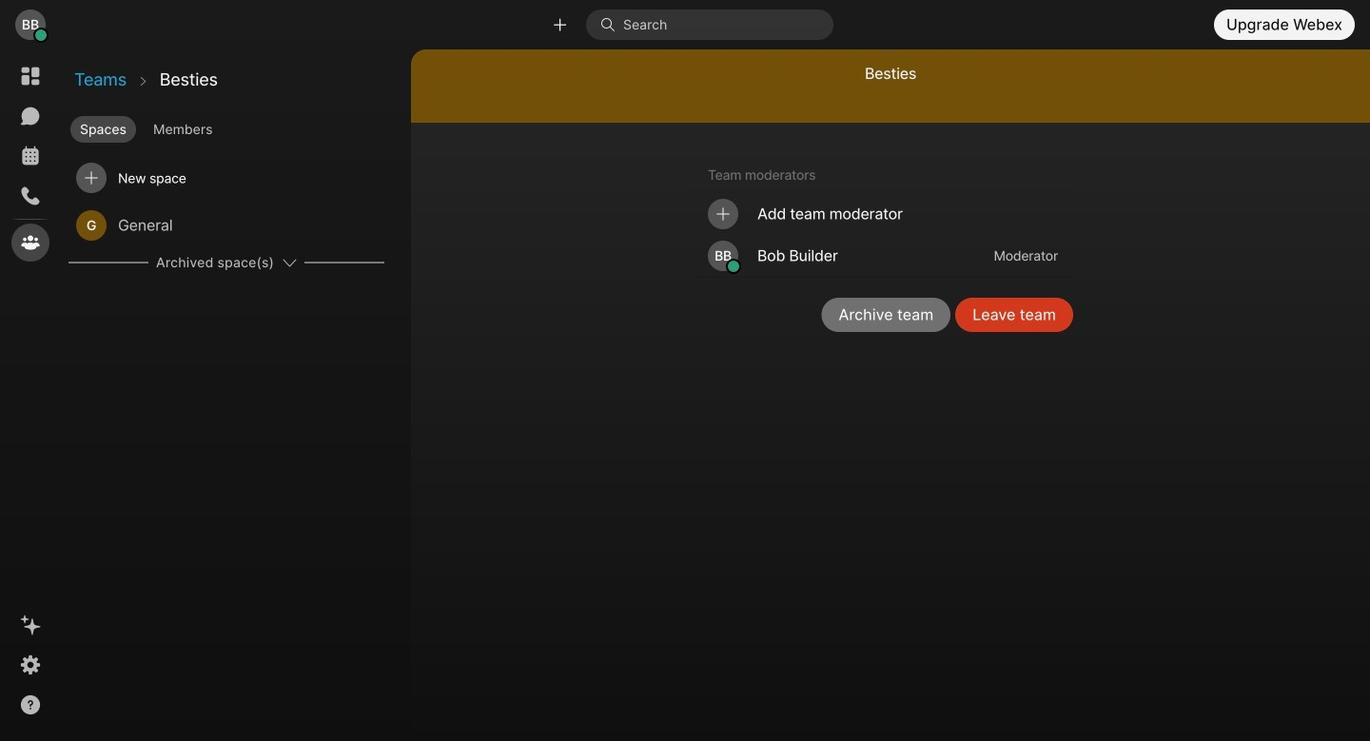 Task type: describe. For each thing, give the bounding box(es) containing it.
bob builder list item
[[693, 235, 1074, 277]]

general list item
[[69, 202, 385, 249]]

webex tab list
[[11, 57, 50, 262]]



Task type: locate. For each thing, give the bounding box(es) containing it.
add team moderator list item
[[693, 193, 1074, 235]]

arrow down_16 image
[[282, 255, 297, 270]]

list item
[[69, 154, 385, 202]]

tab list
[[67, 109, 409, 145]]

team moderators list
[[693, 193, 1074, 278]]

navigation
[[0, 50, 61, 742]]



